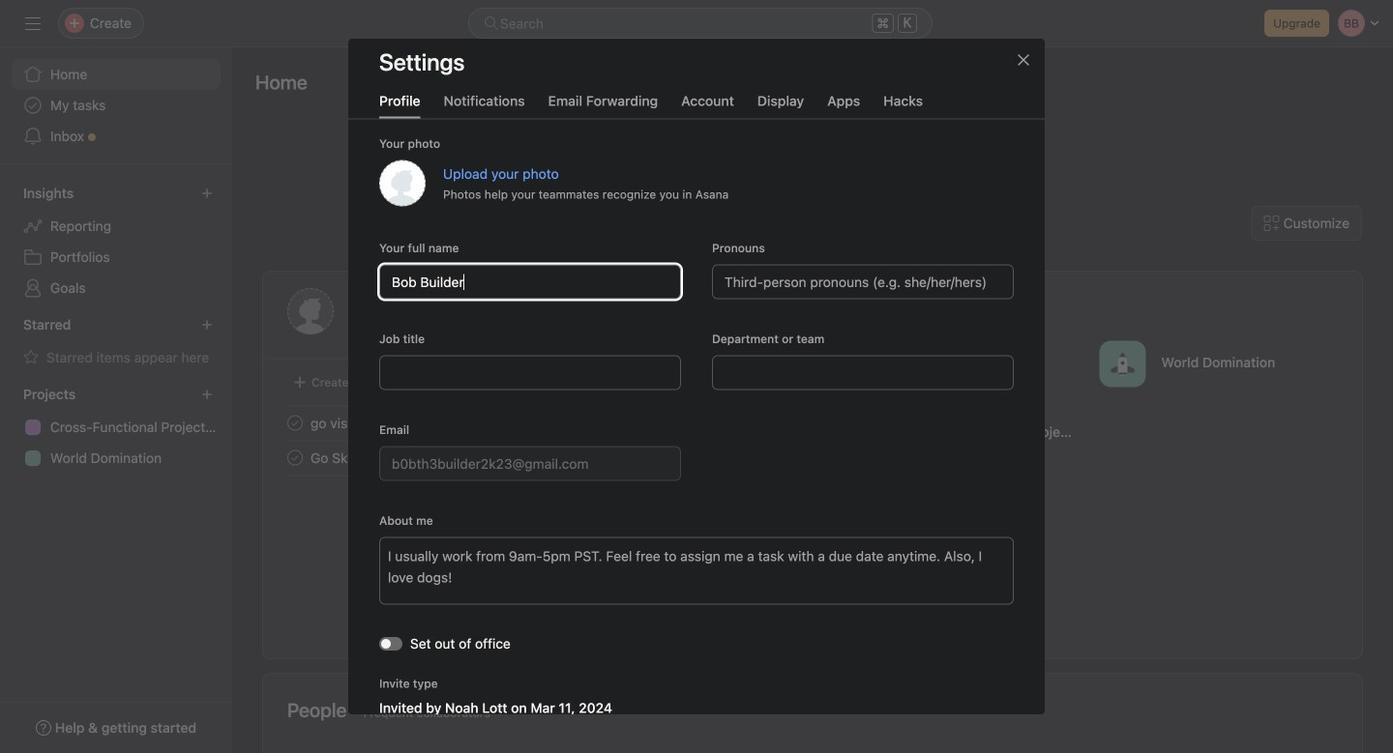Task type: locate. For each thing, give the bounding box(es) containing it.
add profile photo image
[[287, 288, 334, 335]]

0 vertical spatial mark complete checkbox
[[284, 412, 307, 435]]

close image
[[1016, 52, 1032, 68]]

None text field
[[379, 447, 681, 482]]

switch
[[379, 638, 403, 651]]

Mark complete checkbox
[[284, 412, 307, 435], [284, 447, 307, 470]]

global element
[[0, 47, 232, 164]]

hide sidebar image
[[25, 15, 41, 31]]

None text field
[[379, 265, 681, 300], [379, 356, 681, 391], [712, 356, 1014, 391], [379, 265, 681, 300], [379, 356, 681, 391], [712, 356, 1014, 391]]

1 vertical spatial mark complete checkbox
[[284, 447, 307, 470]]

1 mark complete image from the top
[[284, 412, 307, 435]]

upload new photo image
[[379, 160, 426, 207]]

1 vertical spatial mark complete image
[[284, 447, 307, 470]]

mark complete image
[[284, 412, 307, 435], [284, 447, 307, 470]]

0 vertical spatial mark complete image
[[284, 412, 307, 435]]



Task type: vqa. For each thing, say whether or not it's contained in the screenshot.
MOVE in the When tasks move to this section, what should happen automatically?
no



Task type: describe. For each thing, give the bounding box(es) containing it.
Third-person pronouns (e.g. she/her/hers) text field
[[712, 265, 1014, 300]]

projects element
[[0, 377, 232, 478]]

insights element
[[0, 176, 232, 308]]

1 mark complete checkbox from the top
[[284, 412, 307, 435]]

2 mark complete image from the top
[[284, 447, 307, 470]]

rocket image
[[1112, 353, 1135, 376]]

starred element
[[0, 308, 232, 377]]

2 mark complete checkbox from the top
[[284, 447, 307, 470]]

I usually work from 9am-5pm PST. Feel free to assign me a task with a due date anytime. Also, I love dogs! text field
[[379, 538, 1014, 605]]



